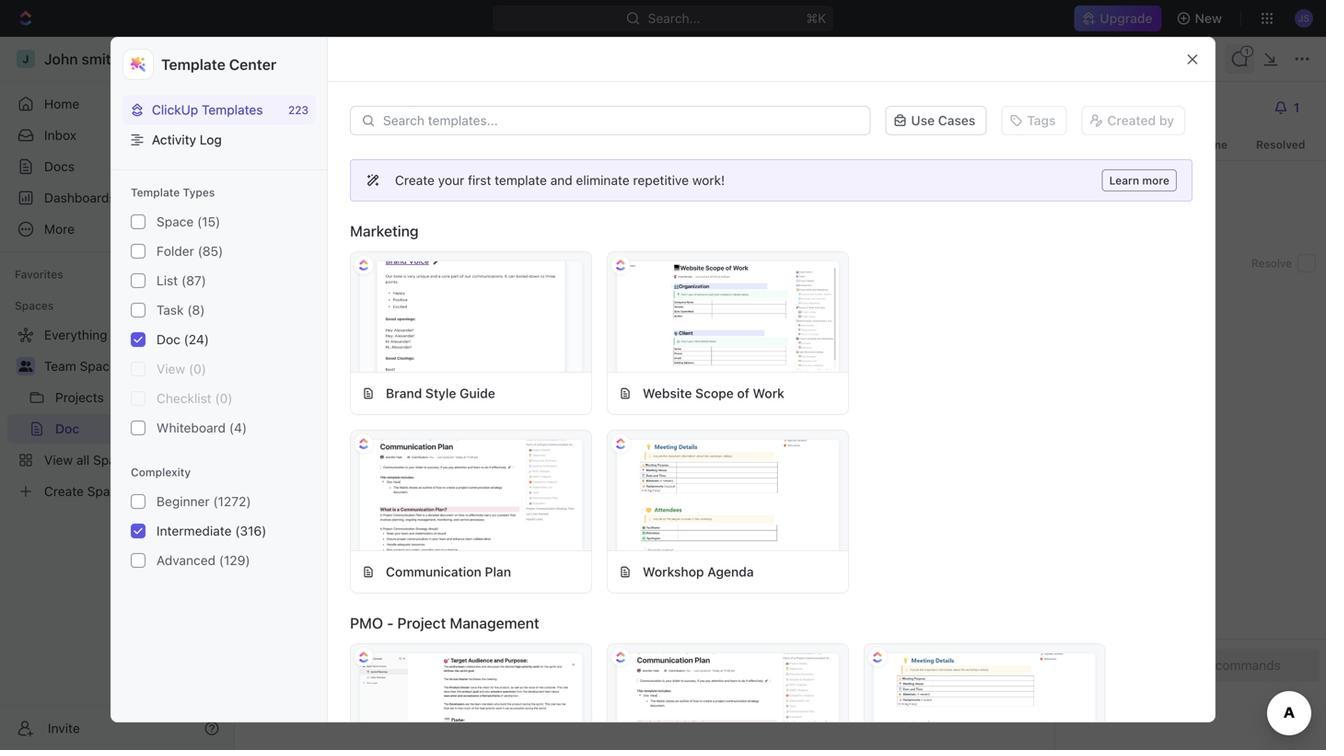 Task type: describe. For each thing, give the bounding box(es) containing it.
(87)
[[181, 273, 206, 288]]

task down task 3
[[358, 468, 380, 480]]

marketing
[[350, 222, 419, 240]]

/
[[377, 289, 380, 302]]

(24)
[[184, 332, 209, 347]]

advanced
[[157, 553, 216, 568]]

view (0)
[[157, 362, 206, 377]]

first
[[468, 173, 491, 188]]

docs link
[[7, 152, 227, 181]]

last updated:
[[369, 216, 453, 231]]

types
[[183, 186, 215, 199]]

(85)
[[198, 244, 223, 259]]

press space to select this row. row containing task 1
[[346, 381, 1267, 407]]

1 comment
[[326, 128, 391, 143]]

activity log
[[152, 132, 222, 147]]

pmo
[[350, 615, 383, 632]]

sidebar navigation
[[0, 37, 235, 751]]

brand
[[386, 386, 422, 401]]

1 for 1 comment
[[326, 128, 332, 143]]

brand style guide
[[386, 386, 495, 401]]

new for new
[[1195, 11, 1222, 26]]

resolve
[[1251, 257, 1292, 270]]

template for template types
[[131, 186, 180, 199]]

table
[[309, 309, 345, 326]]

your
[[438, 173, 464, 188]]

task 2
[[353, 413, 389, 427]]

advanced (129)
[[157, 553, 250, 568]]

task 3
[[353, 439, 389, 453]]

agenda
[[707, 565, 754, 580]]

to do for task 3
[[726, 441, 758, 453]]

2 for task
[[381, 413, 389, 427]]

john
[[537, 387, 561, 401]]

tags button
[[994, 104, 1074, 137]]

space inside sidebar navigation
[[80, 359, 117, 374]]

space down the "template types"
[[157, 214, 194, 229]]

in
[[726, 389, 736, 401]]

(0) for checklist (0)
[[215, 391, 233, 406]]

template types
[[131, 186, 215, 199]]

press space to select this row. row containing 3
[[309, 433, 346, 459]]

learn more
[[1109, 174, 1170, 187]]

(316)
[[235, 524, 267, 539]]

updated:
[[398, 216, 453, 231]]

team inside team space / projects table
[[309, 289, 337, 302]]

template center
[[161, 56, 276, 73]]

new button
[[1169, 4, 1233, 33]]

management
[[450, 615, 539, 632]]

repetitive
[[633, 173, 689, 188]]

created by
[[1107, 113, 1174, 128]]

create your first template and eliminate repetitive work!
[[395, 173, 725, 188]]

inbox
[[44, 128, 76, 143]]

folder (85)
[[157, 244, 223, 259]]

use
[[911, 113, 935, 128]]

style
[[425, 386, 456, 401]]

website
[[643, 386, 692, 401]]

checklist (0)
[[157, 391, 233, 406]]

eliminate
[[576, 173, 630, 188]]

(4)
[[229, 420, 247, 436]]

communication plan
[[386, 565, 511, 580]]

(0) for view (0)
[[189, 362, 206, 377]]

template for template center
[[161, 56, 226, 73]]

by
[[1159, 113, 1174, 128]]

projects
[[384, 289, 427, 302]]

invite
[[48, 721, 80, 736]]

doc (24)
[[157, 332, 209, 347]]

(15)
[[197, 214, 220, 229]]

do for 2
[[743, 415, 758, 427]]

log
[[200, 132, 222, 147]]

do for 3
[[743, 441, 758, 453]]

task for task 2
[[353, 413, 378, 427]]

comment
[[335, 128, 391, 143]]

to for task 3
[[726, 441, 740, 453]]

of
[[737, 386, 749, 401]]

learn
[[1109, 174, 1139, 187]]

create
[[395, 173, 435, 188]]

work
[[753, 386, 785, 401]]

0 vertical spatial to
[[1197, 138, 1208, 151]]

Advanced (129) checkbox
[[131, 554, 146, 568]]

#
[[324, 363, 331, 376]]

team for team space link corresponding to user group image
[[44, 359, 76, 374]]

mins
[[1098, 203, 1121, 215]]

team space link for user group icon
[[268, 51, 341, 67]]

comments
[[1070, 98, 1153, 117]]

whiteboard (4)
[[157, 420, 247, 436]]

workshop
[[643, 565, 704, 580]]

task for task 3
[[353, 439, 378, 453]]

press space to select this row. row containing task 3
[[346, 433, 1267, 459]]

to do for task 2
[[726, 415, 758, 427]]

doc
[[157, 332, 180, 347]]

folder
[[157, 244, 194, 259]]

list (87)
[[157, 273, 206, 288]]

use cases button
[[885, 106, 987, 135]]

Search tasks... text field
[[343, 331, 495, 356]]



Task type: locate. For each thing, give the bounding box(es) containing it.
to
[[1197, 138, 1208, 151], [726, 415, 740, 427], [726, 441, 740, 453]]

search...
[[648, 11, 700, 26]]

0 horizontal spatial 3
[[325, 439, 331, 451]]

3 inside press space to select this row. 'row'
[[381, 439, 389, 453]]

2 inside 1 2 3
[[325, 413, 331, 425]]

1 for 1 2 3
[[325, 388, 330, 400]]

3
[[381, 439, 389, 453], [325, 439, 331, 451]]

0 horizontal spatial team space
[[44, 359, 117, 374]]

0 vertical spatial new
[[1195, 11, 1222, 26]]

js
[[1066, 188, 1078, 200]]

1
[[326, 128, 332, 143], [381, 387, 387, 401], [325, 388, 330, 400]]

created
[[1107, 113, 1156, 128]]

team up the table
[[309, 289, 337, 302]]

task 1
[[353, 387, 387, 401]]

2 up task 3
[[381, 413, 389, 427]]

0 horizontal spatial new
[[334, 468, 355, 480]]

team space inside sidebar navigation
[[44, 359, 117, 374]]

created by button
[[1074, 104, 1193, 137]]

1 vertical spatial to do cell
[[715, 433, 899, 458]]

task left (8)
[[157, 303, 184, 318]]

team right user group image
[[44, 359, 76, 374]]

team space for user group icon
[[268, 51, 341, 66]]

templates
[[202, 102, 263, 117]]

task for task (8)
[[157, 303, 184, 318]]

row group containing task 1
[[346, 381, 1267, 519]]

new inside new button
[[1195, 11, 1222, 26]]

team space right user group image
[[44, 359, 117, 374]]

team
[[268, 51, 300, 66], [309, 289, 337, 302], [44, 359, 76, 374]]

user group image
[[19, 361, 33, 372]]

1 vertical spatial team space link
[[44, 352, 223, 381]]

created by button
[[1082, 106, 1185, 135]]

communication
[[386, 565, 481, 580]]

1 inside 1 2 3
[[325, 388, 330, 400]]

john smith
[[537, 387, 595, 401]]

space left /
[[340, 289, 373, 302]]

task for task 1
[[353, 387, 378, 401]]

to for task 2
[[726, 415, 740, 427]]

0 vertical spatial template
[[161, 56, 226, 73]]

to do cell for task 3
[[715, 433, 899, 458]]

intermediate
[[157, 524, 232, 539]]

grid
[[309, 358, 1267, 552]]

do
[[743, 415, 758, 427], [743, 441, 758, 453]]

in progress cell
[[715, 381, 899, 406]]

template left types on the left top of page
[[131, 186, 180, 199]]

clickup templates
[[152, 102, 263, 117]]

inbox link
[[7, 121, 227, 150]]

1 vertical spatial team
[[309, 289, 337, 302]]

complexity
[[131, 466, 191, 479]]

3 left task 3
[[325, 439, 331, 451]]

beginner (1272)
[[157, 494, 251, 509]]

checklist
[[157, 391, 212, 406]]

center
[[229, 56, 276, 73]]

guide
[[460, 386, 495, 401]]

you 4 mins
[[1089, 187, 1121, 215]]

work!
[[692, 173, 725, 188]]

template
[[495, 173, 547, 188]]

1 horizontal spatial (0)
[[215, 391, 233, 406]]

new right upgrade
[[1195, 11, 1222, 26]]

untitled
[[306, 151, 442, 194]]

plan
[[485, 565, 511, 580]]

1 to do from the top
[[726, 415, 758, 427]]

website scope of work
[[643, 386, 785, 401]]

activity
[[152, 132, 196, 147]]

new down task 3
[[334, 468, 355, 480]]

0 horizontal spatial team space link
[[44, 352, 223, 381]]

assigned to me
[[1144, 138, 1228, 151]]

in progress
[[726, 389, 795, 401]]

0 vertical spatial team space link
[[268, 51, 341, 67]]

learn more link
[[1102, 169, 1177, 192]]

1 do from the top
[[743, 415, 758, 427]]

new inside grid
[[334, 468, 355, 480]]

2 do from the top
[[743, 441, 758, 453]]

2 for 1
[[325, 413, 331, 425]]

⌘k
[[806, 11, 826, 26]]

2 vertical spatial team
[[44, 359, 76, 374]]

team space link down doc
[[44, 352, 223, 381]]

activity log button
[[122, 125, 316, 155]]

1 vertical spatial (0)
[[215, 391, 233, 406]]

0 vertical spatial team
[[268, 51, 300, 66]]

team space right user group icon
[[268, 51, 341, 66]]

me
[[1211, 138, 1228, 151]]

row group
[[309, 381, 346, 491], [346, 381, 1267, 519]]

1 horizontal spatial 3
[[381, 439, 389, 453]]

john smith cell
[[530, 381, 715, 406]]

to do down in
[[726, 441, 758, 453]]

3 down task 2
[[381, 439, 389, 453]]

space
[[304, 51, 341, 66], [157, 214, 194, 229], [340, 289, 373, 302], [80, 359, 117, 374]]

row group containing 1 2 3
[[309, 381, 346, 491]]

0 vertical spatial do
[[743, 415, 758, 427]]

resolved
[[1256, 138, 1305, 151]]

1 horizontal spatial 2
[[381, 413, 389, 427]]

(0)
[[189, 362, 206, 377], [215, 391, 233, 406]]

team space link for user group image
[[44, 352, 223, 381]]

(0) up the (4)
[[215, 391, 233, 406]]

0 vertical spatial to do cell
[[715, 407, 899, 432]]

favorites button
[[7, 263, 71, 285]]

0 horizontal spatial team
[[44, 359, 76, 374]]

new
[[1195, 11, 1222, 26], [334, 468, 355, 480]]

new task
[[334, 468, 380, 480]]

smith
[[564, 387, 595, 401]]

1 vertical spatial to
[[726, 415, 740, 427]]

1 left comment
[[326, 128, 332, 143]]

Intermediate (316) checkbox
[[131, 524, 146, 539]]

search
[[343, 337, 379, 350]]

cell
[[899, 381, 1083, 406], [530, 407, 715, 432], [899, 407, 1083, 432], [530, 433, 715, 458], [899, 433, 1083, 458], [899, 520, 1083, 551]]

team inside sidebar navigation
[[44, 359, 76, 374]]

list
[[157, 273, 178, 288]]

project
[[397, 615, 446, 632]]

1 up task 2
[[381, 387, 387, 401]]

dashboards link
[[7, 183, 227, 213]]

-
[[387, 615, 394, 632]]

1 horizontal spatial team space
[[268, 51, 341, 66]]

to do cell
[[715, 407, 899, 432], [715, 433, 899, 458]]

beginner
[[157, 494, 210, 509]]

1 vertical spatial template
[[131, 186, 180, 199]]

None checkbox
[[131, 303, 146, 318], [131, 332, 146, 347], [131, 391, 146, 406], [131, 421, 146, 436], [131, 303, 146, 318], [131, 332, 146, 347], [131, 391, 146, 406], [131, 421, 146, 436]]

workshop agenda
[[643, 565, 754, 580]]

1 to do cell from the top
[[715, 407, 899, 432]]

home
[[44, 96, 79, 111]]

(129)
[[219, 553, 250, 568]]

2 to do cell from the top
[[715, 433, 899, 458]]

0 horizontal spatial (0)
[[189, 362, 206, 377]]

home link
[[7, 89, 227, 119]]

2 inside press space to select this row. 'row'
[[381, 413, 389, 427]]

team right user group icon
[[268, 51, 300, 66]]

search tasks...
[[343, 337, 419, 350]]

space inside team space / projects table
[[340, 289, 373, 302]]

upgrade link
[[1074, 6, 1162, 31]]

use cases
[[911, 113, 975, 128]]

press space to select this row. row
[[309, 381, 346, 407], [346, 381, 1267, 407], [309, 407, 346, 433], [346, 407, 1267, 433], [309, 433, 346, 459], [346, 433, 1267, 459], [346, 520, 1267, 552]]

task down task 1
[[353, 413, 378, 427]]

1 2 3
[[325, 388, 331, 451]]

dashboards
[[44, 190, 116, 205]]

2 left task 2
[[325, 413, 331, 425]]

1 horizontal spatial team
[[268, 51, 300, 66]]

team space link right user group icon
[[268, 51, 341, 67]]

press space to select this row. row containing 2
[[309, 407, 346, 433]]

to do cell for task 2
[[715, 407, 899, 432]]

None checkbox
[[131, 215, 146, 229], [131, 244, 146, 259], [131, 274, 146, 288], [131, 362, 146, 377], [131, 215, 146, 229], [131, 244, 146, 259], [131, 274, 146, 288], [131, 362, 146, 377]]

(1272)
[[213, 494, 251, 509]]

team for team space link associated with user group icon
[[268, 51, 300, 66]]

to do down 'of'
[[726, 415, 758, 427]]

upgrade
[[1100, 11, 1153, 26]]

tasks...
[[382, 337, 419, 350]]

grid containing task 1
[[309, 358, 1267, 552]]

2 to do from the top
[[726, 441, 758, 453]]

new for new task
[[334, 468, 355, 480]]

task up task 2
[[353, 387, 378, 401]]

space up 223
[[304, 51, 341, 66]]

1 horizontal spatial new
[[1195, 11, 1222, 26]]

user group image
[[252, 55, 262, 62]]

more
[[1142, 174, 1170, 187]]

row
[[346, 358, 1267, 380]]

use cases button
[[878, 104, 994, 137]]

spaces
[[15, 299, 54, 312]]

2 row group from the left
[[346, 381, 1267, 519]]

2 vertical spatial to
[[726, 441, 740, 453]]

task down task 2
[[353, 439, 378, 453]]

1 down # on the left
[[325, 388, 330, 400]]

Search templates... text field
[[383, 113, 860, 128]]

space right user group image
[[80, 359, 117, 374]]

0 vertical spatial to do
[[726, 415, 758, 427]]

Beginner (1272) checkbox
[[131, 495, 146, 509]]

1 horizontal spatial team space link
[[268, 51, 341, 67]]

template up clickup templates
[[161, 56, 226, 73]]

1 row group from the left
[[309, 381, 346, 491]]

2 horizontal spatial team
[[309, 289, 337, 302]]

0 vertical spatial (0)
[[189, 362, 206, 377]]

tags
[[1027, 113, 1056, 128]]

(0) right view
[[189, 362, 206, 377]]

0 vertical spatial team space
[[268, 51, 341, 66]]

1 vertical spatial do
[[743, 441, 758, 453]]

1 vertical spatial team space
[[44, 359, 117, 374]]

clickup
[[152, 102, 198, 117]]

1 vertical spatial new
[[334, 468, 355, 480]]

team space for user group image
[[44, 359, 117, 374]]

assigned
[[1144, 138, 1194, 151]]

0 horizontal spatial 2
[[325, 413, 331, 425]]

press space to select this row. row containing task 2
[[346, 407, 1267, 433]]

223
[[288, 103, 309, 116]]

1 inside press space to select this row. 'row'
[[381, 387, 387, 401]]

row inside grid
[[346, 358, 1267, 380]]

team space / projects table
[[309, 289, 427, 326]]

1 vertical spatial to do
[[726, 441, 758, 453]]

press space to select this row. row containing 1
[[309, 381, 346, 407]]

task
[[157, 303, 184, 318], [353, 387, 378, 401], [353, 413, 378, 427], [353, 439, 378, 453], [358, 468, 380, 480]]

space (15)
[[157, 214, 220, 229]]



Task type: vqa. For each thing, say whether or not it's contained in the screenshot.
COMMANDS
no



